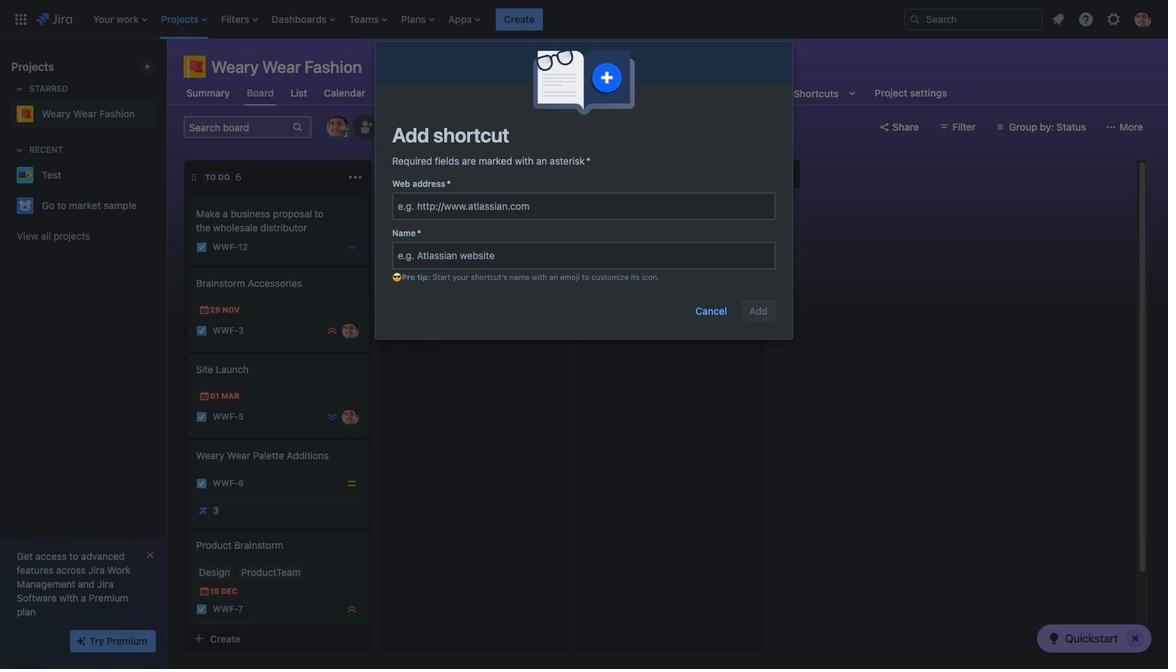 Task type: vqa. For each thing, say whether or not it's contained in the screenshot.
right Project
no



Task type: describe. For each thing, give the bounding box(es) containing it.
1 vertical spatial highest image
[[346, 604, 357, 615]]

due date: 29 february 2024 image
[[395, 274, 406, 285]]

0 vertical spatial james peterson image
[[538, 292, 555, 309]]

check image
[[1046, 631, 1062, 647]]

7 list item from the left
[[444, 0, 485, 39]]

medium image
[[346, 478, 357, 489]]

Search field
[[904, 8, 1043, 30]]

task image for 'low' 'image'
[[196, 242, 207, 253]]

1 list item from the left
[[89, 0, 151, 39]]

1 horizontal spatial list
[[1046, 7, 1160, 32]]

primary element
[[8, 0, 893, 39]]

low image
[[346, 242, 357, 253]]

6 list item from the left
[[397, 0, 439, 39]]

5 list item from the left
[[345, 0, 391, 39]]

show subtasks image
[[230, 624, 247, 640]]

close premium upgrade banner image
[[145, 550, 156, 561]]

3 task image from the top
[[196, 478, 207, 489]]

search image
[[909, 14, 921, 25]]

dismiss quickstart image
[[1124, 628, 1146, 650]]

james peterson image for lowest icon
[[342, 409, 359, 426]]

Search board text field
[[185, 118, 291, 137]]

4 list item from the left
[[267, 0, 339, 39]]

task image for the bottom highest icon
[[196, 604, 207, 615]]

0 vertical spatial highest image
[[327, 325, 338, 337]]



Task type: locate. For each thing, give the bounding box(es) containing it.
3 list item from the left
[[217, 0, 262, 39]]

james peterson image
[[538, 292, 555, 309], [342, 323, 359, 339], [342, 409, 359, 426]]

banner
[[0, 0, 1168, 39]]

None search field
[[904, 8, 1043, 30]]

2 vertical spatial task image
[[196, 478, 207, 489]]

0 horizontal spatial highest image
[[327, 325, 338, 337]]

due date: 29 november 2023 image
[[199, 305, 210, 316]]

lowest image
[[327, 412, 338, 423]]

create column image
[[778, 166, 795, 183]]

1 vertical spatial task image
[[196, 604, 207, 615]]

collapse recent projects image
[[11, 142, 28, 159]]

task image for due date: 29 november 2023 image
[[196, 325, 207, 337]]

8 list item from the left
[[496, 0, 543, 39]]

0 horizontal spatial list
[[86, 0, 893, 39]]

2 task image from the top
[[196, 412, 207, 423]]

jira image
[[36, 11, 72, 27], [36, 11, 72, 27]]

due date: 15 december 2023 image
[[199, 586, 210, 597], [199, 586, 210, 597]]

task image
[[196, 325, 207, 337], [196, 412, 207, 423], [196, 478, 207, 489]]

0 vertical spatial task image
[[196, 325, 207, 337]]

1 task image from the top
[[196, 325, 207, 337]]

due date: 29 november 2023 image
[[199, 305, 210, 316]]

2 task image from the top
[[196, 604, 207, 615]]

2 list item from the left
[[157, 0, 211, 39]]

add people image
[[357, 119, 374, 136]]

dialog
[[375, 42, 793, 339]]

due date: 01 march 2024 image
[[199, 391, 210, 402]]

0 vertical spatial task image
[[196, 242, 207, 253]]

task image
[[196, 242, 207, 253], [196, 604, 207, 615]]

1 vertical spatial james peterson image
[[342, 323, 359, 339]]

e.g. http://www.atlassian.com url field
[[394, 194, 775, 219]]

james peterson image for the top highest icon
[[342, 323, 359, 339]]

tab list
[[175, 81, 958, 106]]

2 vertical spatial james peterson image
[[342, 409, 359, 426]]

highest image
[[327, 325, 338, 337], [346, 604, 357, 615]]

1 vertical spatial task image
[[196, 412, 207, 423]]

1 task image from the top
[[196, 242, 207, 253]]

collapse starred projects image
[[11, 81, 28, 97]]

list
[[86, 0, 893, 39], [1046, 7, 1160, 32]]

task image for due date: 01 march 2024 icon
[[196, 412, 207, 423]]

due date: 01 march 2024 image
[[199, 391, 210, 402]]

due date: 29 february 2024 image
[[395, 274, 406, 285]]

e.g. Atlassian website field
[[394, 243, 775, 268]]

1 horizontal spatial highest image
[[346, 604, 357, 615]]

list item
[[89, 0, 151, 39], [157, 0, 211, 39], [217, 0, 262, 39], [267, 0, 339, 39], [345, 0, 391, 39], [397, 0, 439, 39], [444, 0, 485, 39], [496, 0, 543, 39]]



